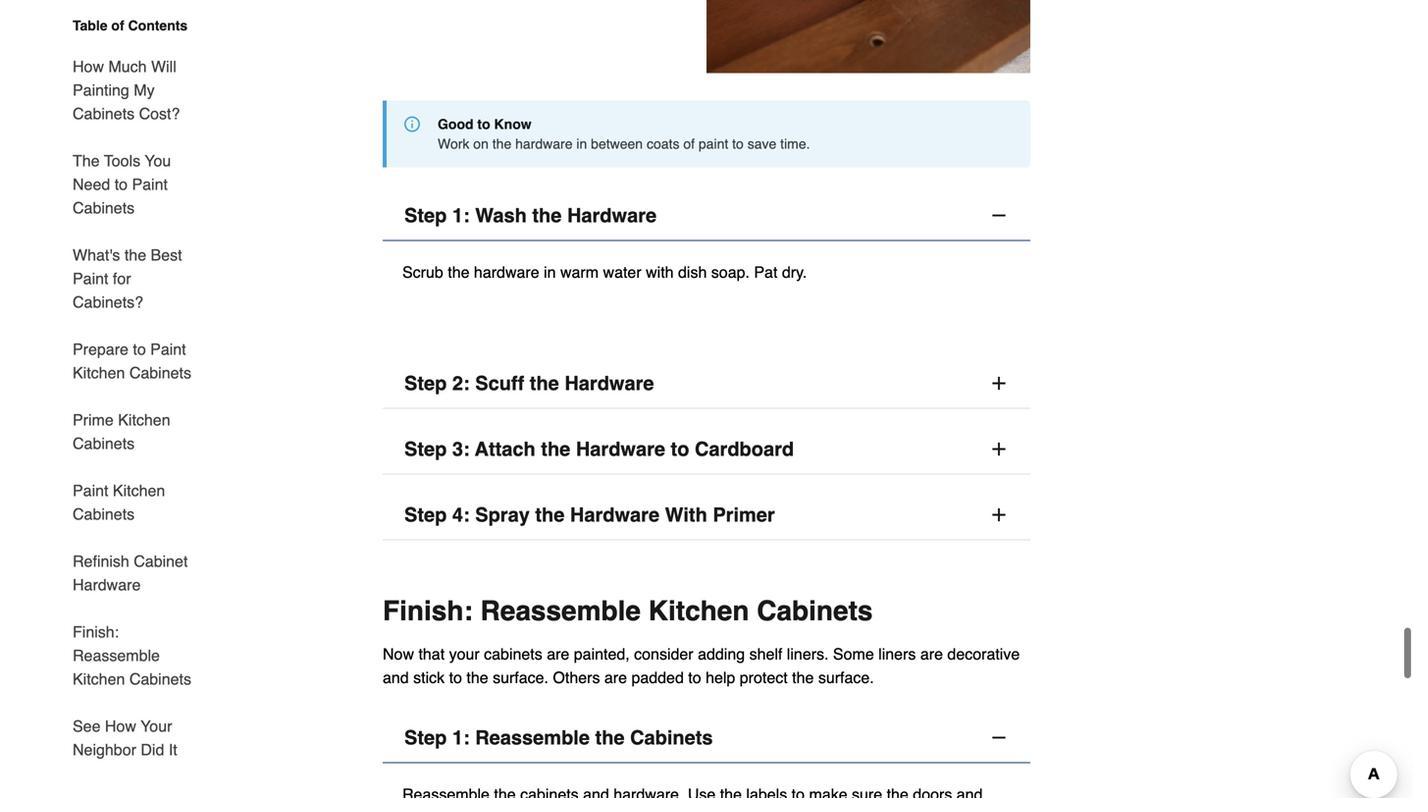 Task type: vqa. For each thing, say whether or not it's contained in the screenshot.
Jose
no



Task type: describe. For each thing, give the bounding box(es) containing it.
liners
[[879, 645, 916, 663]]

neighbor
[[73, 741, 136, 759]]

the right "spray"
[[535, 504, 565, 526]]

cabinets inside the paint kitchen cabinets
[[73, 505, 135, 523]]

finish: reassemble kitchen cabinets inside 'link'
[[73, 623, 191, 688]]

step 3: attach the hardware to cardboard
[[405, 438, 794, 460]]

4:
[[453, 504, 470, 526]]

cabinets inside prepare to paint kitchen cabinets
[[129, 364, 191, 382]]

1 horizontal spatial are
[[605, 669, 627, 687]]

2 horizontal spatial are
[[921, 645, 944, 663]]

finish: reassemble kitchen cabinets link
[[73, 609, 204, 703]]

to inside prepare to paint kitchen cabinets
[[133, 340, 146, 358]]

to left "help" on the bottom
[[689, 669, 702, 687]]

see
[[73, 717, 101, 735]]

3:
[[453, 438, 470, 460]]

plus image for step 3: attach the hardware to cardboard
[[990, 439, 1009, 459]]

will
[[151, 57, 177, 76]]

cost?
[[139, 105, 180, 123]]

reassemble inside button
[[475, 727, 590, 749]]

step 2: scuff the hardware button
[[383, 359, 1031, 409]]

with
[[646, 263, 674, 281]]

adding
[[698, 645, 745, 663]]

the
[[73, 152, 100, 170]]

dry.
[[782, 263, 807, 281]]

that
[[419, 645, 445, 663]]

know
[[494, 116, 532, 132]]

kitchen up adding
[[649, 595, 750, 627]]

my
[[134, 81, 155, 99]]

0 horizontal spatial in
[[544, 263, 556, 281]]

best
[[151, 246, 182, 264]]

what's
[[73, 246, 120, 264]]

of inside good to know work on the hardware in between coats of paint to save time.
[[684, 136, 695, 152]]

painted,
[[574, 645, 630, 663]]

the inside what's the best paint for cabinets?
[[125, 246, 146, 264]]

help
[[706, 669, 736, 687]]

scrub the hardware in warm water with dish soap. pat dry.
[[403, 263, 807, 281]]

table of contents
[[73, 18, 188, 33]]

see how your neighbor did it link
[[73, 703, 204, 762]]

the right scuff
[[530, 372, 559, 395]]

your
[[141, 717, 172, 735]]

on
[[474, 136, 489, 152]]

how much will painting my cabinets cost?
[[73, 57, 180, 123]]

step 4: spray the hardware with primer button
[[383, 490, 1031, 540]]

of inside the table of contents element
[[111, 18, 124, 33]]

now that your cabinets are painted, consider adding shelf liners. some liners are decorative and stick to the surface. others are padded to help protect the surface.
[[383, 645, 1020, 687]]

and
[[383, 669, 409, 687]]

paint inside what's the best paint for cabinets?
[[73, 270, 108, 288]]

step 1: reassemble the cabinets
[[405, 727, 713, 749]]

refinish cabinet hardware
[[73, 552, 188, 594]]

kitchen inside prepare to paint kitchen cabinets
[[73, 364, 125, 382]]

step 1: reassemble the cabinets button
[[383, 713, 1031, 763]]

plus image
[[990, 374, 1009, 393]]

coats
[[647, 136, 680, 152]]

finish: inside finish: reassemble kitchen cabinets
[[73, 623, 119, 641]]

to inside "button"
[[671, 438, 690, 460]]

others
[[553, 669, 600, 687]]

consider
[[634, 645, 694, 663]]

prime
[[73, 411, 114, 429]]

paint kitchen cabinets link
[[73, 467, 204, 538]]

cabinets
[[484, 645, 543, 663]]

to inside the tools you need to paint cabinets
[[115, 175, 128, 193]]

step 1: wash the hardware button
[[383, 191, 1031, 241]]

kitchen inside prime kitchen cabinets
[[118, 411, 170, 429]]

table of contents element
[[57, 16, 204, 762]]

paint
[[699, 136, 729, 152]]

the inside button
[[596, 727, 625, 749]]

work
[[438, 136, 470, 152]]

how much will painting my cabinets cost? link
[[73, 43, 204, 137]]

time.
[[781, 136, 811, 152]]

tools
[[104, 152, 140, 170]]

it
[[169, 741, 177, 759]]

info image
[[405, 116, 420, 132]]

painting
[[73, 81, 129, 99]]

contents
[[128, 18, 188, 33]]

the tools you need to paint cabinets
[[73, 152, 171, 217]]

minus image
[[990, 206, 1009, 225]]

to down your
[[449, 669, 462, 687]]

warm
[[561, 263, 599, 281]]

good to know work on the hardware in between coats of paint to save time.
[[438, 116, 811, 152]]

see how your neighbor did it
[[73, 717, 177, 759]]

0 vertical spatial reassemble
[[481, 595, 641, 627]]

a person holding cabinet hardware in front of a door. image
[[707, 0, 1031, 73]]

refinish cabinet hardware link
[[73, 538, 204, 609]]

0 horizontal spatial are
[[547, 645, 570, 663]]

cabinets inside the tools you need to paint cabinets
[[73, 199, 135, 217]]

wash
[[475, 204, 527, 227]]

1: for wash
[[453, 204, 470, 227]]

padded
[[632, 669, 684, 687]]

cabinets inside prime kitchen cabinets
[[73, 434, 135, 453]]

pat
[[754, 263, 778, 281]]

step for step 3: attach the hardware to cardboard
[[405, 438, 447, 460]]

1: for reassemble
[[453, 727, 470, 749]]

2 surface. from the left
[[819, 669, 875, 687]]

paint kitchen cabinets
[[73, 482, 165, 523]]

liners.
[[787, 645, 829, 663]]



Task type: locate. For each thing, give the bounding box(es) containing it.
the right on
[[493, 136, 512, 152]]

kitchen down prepare
[[73, 364, 125, 382]]

step for step 1: reassemble the cabinets
[[405, 727, 447, 749]]

decorative
[[948, 645, 1020, 663]]

the right scrub
[[448, 263, 470, 281]]

the inside good to know work on the hardware in between coats of paint to save time.
[[493, 136, 512, 152]]

soap.
[[712, 263, 750, 281]]

hardware for attach
[[576, 438, 666, 460]]

hardware
[[567, 204, 657, 227], [565, 372, 654, 395], [576, 438, 666, 460], [570, 504, 660, 526], [73, 576, 141, 594]]

to left cardboard
[[671, 438, 690, 460]]

step left 2:
[[405, 372, 447, 395]]

prepare to paint kitchen cabinets link
[[73, 326, 204, 397]]

1 vertical spatial hardware
[[474, 263, 540, 281]]

2 1: from the top
[[453, 727, 470, 749]]

hardware up step 4: spray the hardware with primer
[[576, 438, 666, 460]]

step left 4:
[[405, 504, 447, 526]]

protect
[[740, 669, 788, 687]]

with
[[665, 504, 708, 526]]

finish: down refinish cabinet hardware
[[73, 623, 119, 641]]

0 vertical spatial how
[[73, 57, 104, 76]]

hardware down 'wash'
[[474, 263, 540, 281]]

step inside button
[[405, 727, 447, 749]]

hardware up "step 3: attach the hardware to cardboard"
[[565, 372, 654, 395]]

table
[[73, 18, 108, 33]]

the down others
[[596, 727, 625, 749]]

scrub
[[403, 263, 444, 281]]

finish: reassemble kitchen cabinets
[[383, 595, 873, 627], [73, 623, 191, 688]]

1 plus image from the top
[[990, 439, 1009, 459]]

kitchen up 'see'
[[73, 670, 125, 688]]

the up for at left top
[[125, 246, 146, 264]]

attach
[[475, 438, 536, 460]]

good
[[438, 116, 474, 132]]

1: left 'wash'
[[453, 204, 470, 227]]

are
[[547, 645, 570, 663], [921, 645, 944, 663], [605, 669, 627, 687]]

paint inside prepare to paint kitchen cabinets
[[150, 340, 186, 358]]

cabinets down prime
[[73, 434, 135, 453]]

are up others
[[547, 645, 570, 663]]

stick
[[413, 669, 445, 687]]

of right table at the left top of page
[[111, 18, 124, 33]]

1 1: from the top
[[453, 204, 470, 227]]

dish
[[678, 263, 707, 281]]

kitchen right prime
[[118, 411, 170, 429]]

shelf
[[750, 645, 783, 663]]

scuff
[[475, 372, 525, 395]]

4 step from the top
[[405, 504, 447, 526]]

finish: reassemble kitchen cabinets up 'painted,'
[[383, 595, 873, 627]]

some
[[834, 645, 875, 663]]

prime kitchen cabinets
[[73, 411, 170, 453]]

hardware inside "button"
[[576, 438, 666, 460]]

much
[[108, 57, 147, 76]]

hardware down refinish
[[73, 576, 141, 594]]

plus image for step 4: spray the hardware with primer
[[990, 505, 1009, 525]]

cabinets up your at the left bottom
[[129, 670, 191, 688]]

1 vertical spatial of
[[684, 136, 695, 152]]

1: inside button
[[453, 727, 470, 749]]

to left 'save'
[[733, 136, 744, 152]]

surface.
[[493, 669, 549, 687], [819, 669, 875, 687]]

2 step from the top
[[405, 372, 447, 395]]

plus image inside step 4: spray the hardware with primer button
[[990, 505, 1009, 525]]

how inside see how your neighbor did it
[[105, 717, 136, 735]]

cabinets up refinish
[[73, 505, 135, 523]]

0 vertical spatial plus image
[[990, 439, 1009, 459]]

paint down you
[[132, 175, 168, 193]]

2 vertical spatial reassemble
[[475, 727, 590, 749]]

5 step from the top
[[405, 727, 447, 749]]

step for step 1: wash the hardware
[[405, 204, 447, 227]]

save
[[748, 136, 777, 152]]

hardware for wash
[[567, 204, 657, 227]]

1 vertical spatial 1:
[[453, 727, 470, 749]]

prepare to paint kitchen cabinets
[[73, 340, 191, 382]]

the right 'wash'
[[533, 204, 562, 227]]

cabinet
[[134, 552, 188, 570]]

1 horizontal spatial in
[[577, 136, 587, 152]]

step inside "button"
[[405, 438, 447, 460]]

how up painting
[[73, 57, 104, 76]]

step left 3:
[[405, 438, 447, 460]]

are down 'painted,'
[[605, 669, 627, 687]]

hardware down "step 3: attach the hardware to cardboard"
[[570, 504, 660, 526]]

hardware inside refinish cabinet hardware
[[73, 576, 141, 594]]

the down the liners.
[[792, 669, 814, 687]]

0 horizontal spatial surface.
[[493, 669, 549, 687]]

kitchen down 'prime kitchen cabinets' link on the left of the page
[[113, 482, 165, 500]]

1 vertical spatial plus image
[[990, 505, 1009, 525]]

cabinets up 'prime kitchen cabinets' link on the left of the page
[[129, 364, 191, 382]]

hardware
[[516, 136, 573, 152], [474, 263, 540, 281]]

water
[[603, 263, 642, 281]]

cabinets
[[73, 105, 135, 123], [73, 199, 135, 217], [129, 364, 191, 382], [73, 434, 135, 453], [73, 505, 135, 523], [757, 595, 873, 627], [129, 670, 191, 688], [630, 727, 713, 749]]

to right prepare
[[133, 340, 146, 358]]

step down stick
[[405, 727, 447, 749]]

cabinets?
[[73, 293, 143, 311]]

how up the neighbor
[[105, 717, 136, 735]]

to up on
[[478, 116, 491, 132]]

you
[[145, 152, 171, 170]]

0 vertical spatial of
[[111, 18, 124, 33]]

surface. down cabinets
[[493, 669, 549, 687]]

of
[[111, 18, 124, 33], [684, 136, 695, 152]]

to
[[478, 116, 491, 132], [733, 136, 744, 152], [115, 175, 128, 193], [133, 340, 146, 358], [671, 438, 690, 460], [449, 669, 462, 687], [689, 669, 702, 687]]

1 horizontal spatial of
[[684, 136, 695, 152]]

1 surface. from the left
[[493, 669, 549, 687]]

step 3: attach the hardware to cardboard button
[[383, 425, 1031, 475]]

in
[[577, 136, 587, 152], [544, 263, 556, 281]]

1 horizontal spatial surface.
[[819, 669, 875, 687]]

cardboard
[[695, 438, 794, 460]]

to down tools
[[115, 175, 128, 193]]

0 horizontal spatial of
[[111, 18, 124, 33]]

reassemble up 'painted,'
[[481, 595, 641, 627]]

1 vertical spatial in
[[544, 263, 556, 281]]

step 1: wash the hardware
[[405, 204, 657, 227]]

0 vertical spatial in
[[577, 136, 587, 152]]

cabinets inside finish: reassemble kitchen cabinets 'link'
[[129, 670, 191, 688]]

hardware inside good to know work on the hardware in between coats of paint to save time.
[[516, 136, 573, 152]]

1: inside button
[[453, 204, 470, 227]]

reassemble up 'see'
[[73, 647, 160, 665]]

2:
[[453, 372, 470, 395]]

plus image inside step 3: attach the hardware to cardboard "button"
[[990, 439, 1009, 459]]

kitchen inside finish: reassemble kitchen cabinets 'link'
[[73, 670, 125, 688]]

the inside "button"
[[541, 438, 571, 460]]

hardware down know
[[516, 136, 573, 152]]

the down your
[[467, 669, 489, 687]]

refinish
[[73, 552, 129, 570]]

step 4: spray the hardware with primer
[[405, 504, 775, 526]]

reassemble down others
[[475, 727, 590, 749]]

cabinets inside button
[[630, 727, 713, 749]]

cabinets down need
[[73, 199, 135, 217]]

kitchen inside the paint kitchen cabinets
[[113, 482, 165, 500]]

0 vertical spatial 1:
[[453, 204, 470, 227]]

plus image
[[990, 439, 1009, 459], [990, 505, 1009, 525]]

3 step from the top
[[405, 438, 447, 460]]

finish: reassemble kitchen cabinets up your at the left bottom
[[73, 623, 191, 688]]

in inside good to know work on the hardware in between coats of paint to save time.
[[577, 136, 587, 152]]

primer
[[713, 504, 775, 526]]

minus image
[[990, 728, 1009, 748]]

paint inside the tools you need to paint cabinets
[[132, 175, 168, 193]]

paint down prime kitchen cabinets
[[73, 482, 108, 500]]

1 step from the top
[[405, 204, 447, 227]]

prepare
[[73, 340, 129, 358]]

step for step 4: spray the hardware with primer
[[405, 504, 447, 526]]

what's the best paint for cabinets?
[[73, 246, 182, 311]]

paint
[[132, 175, 168, 193], [73, 270, 108, 288], [150, 340, 186, 358], [73, 482, 108, 500]]

in left warm
[[544, 263, 556, 281]]

kitchen
[[73, 364, 125, 382], [118, 411, 170, 429], [113, 482, 165, 500], [649, 595, 750, 627], [73, 670, 125, 688]]

the right attach
[[541, 438, 571, 460]]

0 vertical spatial hardware
[[516, 136, 573, 152]]

1 vertical spatial how
[[105, 717, 136, 735]]

cabinets down padded
[[630, 727, 713, 749]]

2 plus image from the top
[[990, 505, 1009, 525]]

are right liners
[[921, 645, 944, 663]]

spray
[[475, 504, 530, 526]]

for
[[113, 270, 131, 288]]

between
[[591, 136, 643, 152]]

1 horizontal spatial finish:
[[383, 595, 473, 627]]

paint right prepare
[[150, 340, 186, 358]]

hardware up scrub the hardware in warm water with dish soap. pat dry.
[[567, 204, 657, 227]]

how inside how much will painting my cabinets cost?
[[73, 57, 104, 76]]

what's the best paint for cabinets? link
[[73, 232, 204, 326]]

how
[[73, 57, 104, 76], [105, 717, 136, 735]]

finish:
[[383, 595, 473, 627], [73, 623, 119, 641]]

cabinets inside how much will painting my cabinets cost?
[[73, 105, 135, 123]]

of left "paint"
[[684, 136, 695, 152]]

hardware for spray
[[570, 504, 660, 526]]

your
[[449, 645, 480, 663]]

step up scrub
[[405, 204, 447, 227]]

0 horizontal spatial finish:
[[73, 623, 119, 641]]

prime kitchen cabinets link
[[73, 397, 204, 467]]

1 horizontal spatial finish: reassemble kitchen cabinets
[[383, 595, 873, 627]]

in left between
[[577, 136, 587, 152]]

step 2: scuff the hardware
[[405, 372, 654, 395]]

paint inside the paint kitchen cabinets
[[73, 482, 108, 500]]

did
[[141, 741, 164, 759]]

paint down the what's
[[73, 270, 108, 288]]

1 vertical spatial reassemble
[[73, 647, 160, 665]]

the tools you need to paint cabinets link
[[73, 137, 204, 232]]

cabinets up the liners.
[[757, 595, 873, 627]]

reassemble
[[481, 595, 641, 627], [73, 647, 160, 665], [475, 727, 590, 749]]

0 horizontal spatial finish: reassemble kitchen cabinets
[[73, 623, 191, 688]]

now
[[383, 645, 414, 663]]

cabinets down painting
[[73, 105, 135, 123]]

step for step 2: scuff the hardware
[[405, 372, 447, 395]]

surface. down some
[[819, 669, 875, 687]]

reassemble inside 'link'
[[73, 647, 160, 665]]

need
[[73, 175, 110, 193]]

hardware for scuff
[[565, 372, 654, 395]]

1: down your
[[453, 727, 470, 749]]

finish: up that
[[383, 595, 473, 627]]



